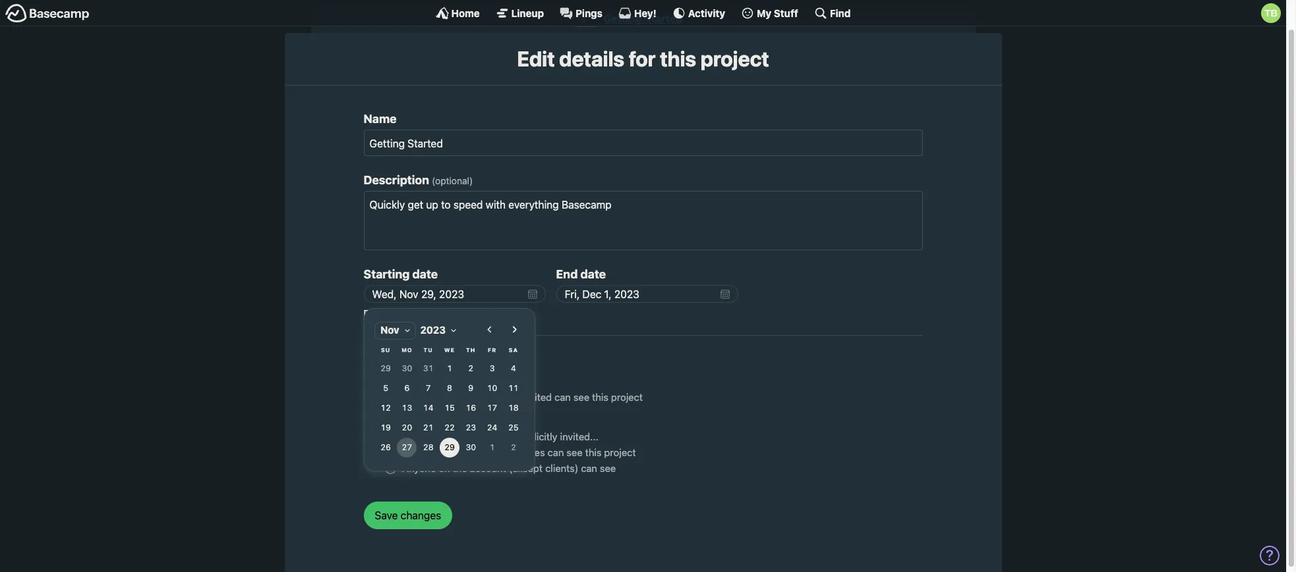 Task type: describe. For each thing, give the bounding box(es) containing it.
Name text field
[[364, 130, 923, 156]]

th
[[466, 347, 475, 354]]

description
[[364, 173, 429, 187]]

invite-
[[385, 377, 418, 389]]

on
[[439, 463, 450, 475]]

end
[[556, 268, 578, 282]]

who inside invite-only only people who are explicitly invited can see this project
[[441, 391, 460, 403]]

25
[[508, 423, 518, 433]]

account
[[470, 463, 506, 475]]

1 vertical spatial see
[[567, 447, 583, 459]]

20
[[402, 423, 412, 433]]

date for end date
[[581, 268, 606, 282]]

29 for 29 button to the left
[[380, 364, 391, 374]]

edit details for this project
[[517, 46, 769, 71]]

this
[[364, 351, 388, 365]]

19
[[380, 423, 391, 433]]

main element
[[0, 0, 1286, 26]]

details
[[559, 46, 624, 71]]

2 vertical spatial can
[[581, 463, 597, 475]]

5
[[383, 384, 388, 394]]

3 button
[[482, 359, 502, 379]]

2 vertical spatial see
[[600, 463, 616, 475]]

remove dates link
[[364, 309, 431, 320]]

27
[[402, 443, 412, 453]]

starting
[[364, 268, 410, 282]]

(except
[[509, 463, 543, 475]]

21
[[423, 423, 433, 433]]

0 vertical spatial 1
[[447, 364, 452, 374]]

0 vertical spatial 30
[[402, 364, 412, 374]]

started
[[644, 13, 683, 24]]

8 button
[[439, 379, 459, 399]]

are inside all-access in addition to people who are explicitly invited...
[[501, 431, 515, 443]]

invited
[[522, 391, 552, 403]]

6
[[404, 384, 409, 394]]

this inside invite-only only people who are explicitly invited can see this project
[[592, 391, 609, 403]]

15 button
[[439, 399, 459, 419]]

mo
[[401, 347, 412, 354]]

people inside all-access in addition to people who are explicitly invited...
[[446, 431, 477, 443]]

2 vertical spatial this
[[585, 447, 602, 459]]

lineup link
[[496, 7, 544, 20]]

getting
[[604, 13, 642, 24]]

activity link
[[672, 7, 725, 20]]

edit
[[517, 46, 555, 71]]

see inside invite-only only people who are explicitly invited can see this project
[[574, 391, 590, 403]]

tim burton image
[[1261, 3, 1281, 23]]

date for starting date
[[412, 268, 438, 282]]

description (optional)
[[364, 173, 473, 187]]

24
[[487, 423, 497, 433]]

3
[[489, 364, 495, 374]]

11 button
[[503, 379, 523, 399]]

to
[[435, 431, 444, 443]]

anyone on the account (except clients) can see
[[402, 463, 616, 475]]

addition
[[395, 431, 432, 443]]

27 button
[[397, 439, 417, 458]]

explicitly inside all-access in addition to people who are explicitly invited...
[[518, 431, 558, 443]]

0 horizontal spatial 1 button
[[439, 359, 459, 379]]

2023
[[420, 325, 446, 337]]

are inside invite-only only people who are explicitly invited can see this project
[[463, 391, 477, 403]]

21 button
[[418, 419, 438, 439]]

sa
[[508, 347, 518, 354]]

16 button
[[461, 399, 481, 419]]

su
[[381, 347, 390, 354]]

only
[[385, 391, 405, 403]]

23 button
[[461, 419, 481, 439]]

rogue
[[462, 447, 491, 459]]

people inside invite-only only people who are explicitly invited can see this project
[[408, 391, 439, 403]]

10
[[487, 384, 497, 394]]

18
[[508, 403, 518, 413]]

1 vertical spatial 1 button
[[482, 439, 502, 458]]

1 vertical spatial 29 button
[[439, 439, 459, 458]]

my stuff
[[757, 7, 798, 19]]

2 for the leftmost 2 button
[[468, 364, 473, 374]]

17 button
[[482, 399, 502, 419]]

this project is… option group
[[364, 351, 923, 476]]

1 horizontal spatial 30
[[465, 443, 476, 453]]

6 button
[[397, 379, 417, 399]]

my stuff button
[[741, 7, 798, 20]]

9
[[468, 384, 473, 394]]

invite-only only people who are explicitly invited can see this project
[[385, 377, 643, 403]]

20 button
[[397, 419, 417, 439]]

all-
[[385, 417, 403, 428]]

16
[[465, 403, 476, 413]]

for
[[629, 46, 656, 71]]

home link
[[436, 7, 480, 20]]

starting date
[[364, 268, 438, 282]]



Task type: locate. For each thing, give the bounding box(es) containing it.
stuff
[[774, 7, 798, 19]]

dialog
[[364, 303, 575, 479]]

30 button down mo
[[397, 359, 417, 379]]

0 vertical spatial this
[[660, 46, 696, 71]]

access
[[403, 417, 439, 428]]

1 horizontal spatial 29
[[444, 443, 455, 453]]

0 vertical spatial anyone
[[402, 447, 436, 459]]

28
[[423, 443, 433, 453]]

2 for the bottom 2 button
[[511, 443, 516, 453]]

0 vertical spatial 29 button
[[376, 359, 395, 379]]

22 button
[[439, 419, 459, 439]]

0 horizontal spatial 29
[[380, 364, 391, 374]]

9 button
[[461, 379, 481, 399]]

2 anyone from the top
[[402, 463, 436, 475]]

1
[[447, 364, 452, 374], [489, 443, 495, 453]]

in
[[385, 431, 393, 443]]

1 button
[[439, 359, 459, 379], [482, 439, 502, 458]]

29 button down su
[[376, 359, 395, 379]]

1 horizontal spatial date
[[581, 268, 606, 282]]

0 horizontal spatial date
[[412, 268, 438, 282]]

dialog containing nov
[[364, 303, 575, 479]]

1 horizontal spatial choose date… field
[[556, 286, 738, 303]]

project inside invite-only only people who are explicitly invited can see this project
[[611, 391, 643, 403]]

who up rogue on the left bottom of the page
[[480, 431, 499, 443]]

0 vertical spatial who
[[441, 391, 460, 403]]

remove
[[364, 309, 402, 320]]

clients)
[[545, 463, 578, 475]]

can right invited
[[555, 391, 571, 403]]

1 vertical spatial 30 button
[[461, 439, 481, 458]]

anyone
[[402, 447, 436, 459], [402, 463, 436, 475]]

date right end
[[581, 268, 606, 282]]

30 up invite-
[[402, 364, 412, 374]]

are up '16'
[[463, 391, 477, 403]]

1 down we
[[447, 364, 452, 374]]

anyone from rogue enterprises can see this project
[[402, 447, 636, 459]]

29 button
[[376, 359, 395, 379], [439, 439, 459, 458]]

see down invited...
[[567, 447, 583, 459]]

1 date from the left
[[412, 268, 438, 282]]

0 vertical spatial are
[[463, 391, 477, 403]]

2 date from the left
[[581, 268, 606, 282]]

7
[[425, 384, 431, 394]]

25 button
[[503, 419, 523, 439]]

0 horizontal spatial people
[[408, 391, 439, 403]]

from
[[439, 447, 460, 459]]

enterprises
[[494, 447, 545, 459]]

home
[[451, 7, 480, 19]]

19 button
[[376, 419, 395, 439]]

this project is…
[[364, 351, 454, 365]]

2 down 25 "button" on the left of page
[[511, 443, 516, 453]]

this right for
[[660, 46, 696, 71]]

0 vertical spatial can
[[555, 391, 571, 403]]

1 button down we
[[439, 359, 459, 379]]

end date
[[556, 268, 606, 282]]

2 choose date… field from the left
[[556, 286, 738, 303]]

1 vertical spatial 2
[[511, 443, 516, 453]]

30 button down 23
[[461, 439, 481, 458]]

1 vertical spatial 29
[[444, 443, 455, 453]]

getting started
[[604, 13, 683, 24]]

1 vertical spatial 1
[[489, 443, 495, 453]]

0 horizontal spatial 30 button
[[397, 359, 417, 379]]

switch accounts image
[[5, 3, 90, 24]]

28 button
[[418, 439, 438, 458]]

people up 14
[[408, 391, 439, 403]]

see right clients)
[[600, 463, 616, 475]]

10 button
[[482, 379, 502, 399]]

are right 24
[[501, 431, 515, 443]]

Choose date… field
[[364, 286, 546, 303], [556, 286, 738, 303]]

who inside all-access in addition to people who are explicitly invited...
[[480, 431, 499, 443]]

17
[[487, 403, 497, 413]]

explicitly up the "enterprises"
[[518, 431, 558, 443]]

0 vertical spatial see
[[574, 391, 590, 403]]

date right starting
[[412, 268, 438, 282]]

1 horizontal spatial who
[[480, 431, 499, 443]]

4 button
[[503, 359, 523, 379]]

14 button
[[418, 399, 438, 419]]

0 vertical spatial people
[[408, 391, 439, 403]]

15
[[444, 403, 455, 413]]

8
[[447, 384, 452, 394]]

0 horizontal spatial 2 button
[[461, 359, 481, 379]]

1 horizontal spatial 1 button
[[482, 439, 502, 458]]

0 vertical spatial 2
[[468, 364, 473, 374]]

29 down 22 button
[[444, 443, 455, 453]]

my
[[757, 7, 772, 19]]

people up from
[[446, 431, 477, 443]]

2 down the th
[[468, 364, 473, 374]]

1 button down 24
[[482, 439, 502, 458]]

22
[[444, 423, 455, 433]]

2 button down the th
[[461, 359, 481, 379]]

0 vertical spatial 1 button
[[439, 359, 459, 379]]

anyone down addition
[[402, 447, 436, 459]]

0 vertical spatial 30 button
[[397, 359, 417, 379]]

activity
[[688, 7, 725, 19]]

can inside invite-only only people who are explicitly invited can see this project
[[555, 391, 571, 403]]

anyone for anyone on the account (except clients) can see
[[402, 463, 436, 475]]

1 horizontal spatial 2
[[511, 443, 516, 453]]

this up invited...
[[592, 391, 609, 403]]

0 horizontal spatial 30
[[402, 364, 412, 374]]

hey! button
[[618, 7, 657, 20]]

29 for 29 button to the bottom
[[444, 443, 455, 453]]

26 button
[[376, 439, 395, 458]]

pings
[[576, 7, 603, 19]]

31
[[423, 364, 433, 374]]

7 button
[[418, 379, 438, 399]]

29 button down 22
[[439, 439, 459, 458]]

1 horizontal spatial 29 button
[[439, 439, 459, 458]]

1 horizontal spatial 2 button
[[503, 439, 523, 458]]

anyone down 28 button
[[402, 463, 436, 475]]

1 vertical spatial people
[[446, 431, 477, 443]]

lineup
[[511, 7, 544, 19]]

0 horizontal spatial are
[[463, 391, 477, 403]]

12 button
[[376, 399, 395, 419]]

pings button
[[560, 7, 603, 20]]

0 vertical spatial 29
[[380, 364, 391, 374]]

invited...
[[560, 431, 599, 443]]

can
[[555, 391, 571, 403], [548, 447, 564, 459], [581, 463, 597, 475]]

31 button
[[418, 359, 438, 379]]

1 vertical spatial explicitly
[[518, 431, 558, 443]]

(optional)
[[432, 175, 473, 187]]

dates
[[405, 309, 431, 320]]

0 vertical spatial explicitly
[[480, 391, 519, 403]]

30 down 23 button
[[465, 443, 476, 453]]

find button
[[814, 7, 851, 20]]

13 button
[[397, 399, 417, 419]]

14
[[423, 403, 433, 413]]

name
[[364, 112, 397, 126]]

1 vertical spatial can
[[548, 447, 564, 459]]

13
[[402, 403, 412, 413]]

1 vertical spatial anyone
[[402, 463, 436, 475]]

0 horizontal spatial 29 button
[[376, 359, 395, 379]]

1 anyone from the top
[[402, 447, 436, 459]]

1 vertical spatial who
[[480, 431, 499, 443]]

1 horizontal spatial are
[[501, 431, 515, 443]]

Quickly get up to speed with everything Basecamp text field
[[364, 191, 923, 251]]

1 vertical spatial 30
[[465, 443, 476, 453]]

4
[[511, 364, 516, 374]]

29 down su
[[380, 364, 391, 374]]

remove dates
[[364, 309, 431, 320]]

26
[[380, 443, 391, 453]]

0 horizontal spatial 2
[[468, 364, 473, 374]]

29
[[380, 364, 391, 374], [444, 443, 455, 453]]

None submit
[[364, 502, 453, 530]]

nov
[[380, 325, 399, 337]]

explicitly
[[480, 391, 519, 403], [518, 431, 558, 443]]

1 horizontal spatial people
[[446, 431, 477, 443]]

date
[[412, 268, 438, 282], [581, 268, 606, 282]]

can up clients)
[[548, 447, 564, 459]]

1 vertical spatial 2 button
[[503, 439, 523, 458]]

1 choose date… field from the left
[[364, 286, 546, 303]]

1 vertical spatial this
[[592, 391, 609, 403]]

0 horizontal spatial who
[[441, 391, 460, 403]]

explicitly inside invite-only only people who are explicitly invited can see this project
[[480, 391, 519, 403]]

people
[[408, 391, 439, 403], [446, 431, 477, 443]]

anyone for anyone from rogue enterprises can see this project
[[402, 447, 436, 459]]

0 horizontal spatial 1
[[447, 364, 452, 374]]

tu
[[423, 347, 433, 354]]

all-access in addition to people who are explicitly invited...
[[385, 417, 599, 443]]

who up 15
[[441, 391, 460, 403]]

1 vertical spatial are
[[501, 431, 515, 443]]

0 horizontal spatial choose date… field
[[364, 286, 546, 303]]

see up invited...
[[574, 391, 590, 403]]

30
[[402, 364, 412, 374], [465, 443, 476, 453]]

the
[[453, 463, 467, 475]]

explicitly up 17 at the bottom left
[[480, 391, 519, 403]]

fr
[[488, 347, 496, 354]]

18 button
[[503, 399, 523, 419]]

1 horizontal spatial 30 button
[[461, 439, 481, 458]]

24 button
[[482, 419, 502, 439]]

is…
[[434, 351, 454, 365]]

2
[[468, 364, 473, 374], [511, 443, 516, 453]]

1 horizontal spatial 1
[[489, 443, 495, 453]]

this
[[660, 46, 696, 71], [592, 391, 609, 403], [585, 447, 602, 459]]

can right clients)
[[581, 463, 597, 475]]

only
[[418, 377, 440, 389]]

5 button
[[376, 379, 395, 399]]

1 down all-access in addition to people who are explicitly invited...
[[489, 443, 495, 453]]

this down invited...
[[585, 447, 602, 459]]

find
[[830, 7, 851, 19]]

who
[[441, 391, 460, 403], [480, 431, 499, 443]]

2 button down the 25
[[503, 439, 523, 458]]

0 vertical spatial 2 button
[[461, 359, 481, 379]]



Task type: vqa. For each thing, say whether or not it's contained in the screenshot.
the of
no



